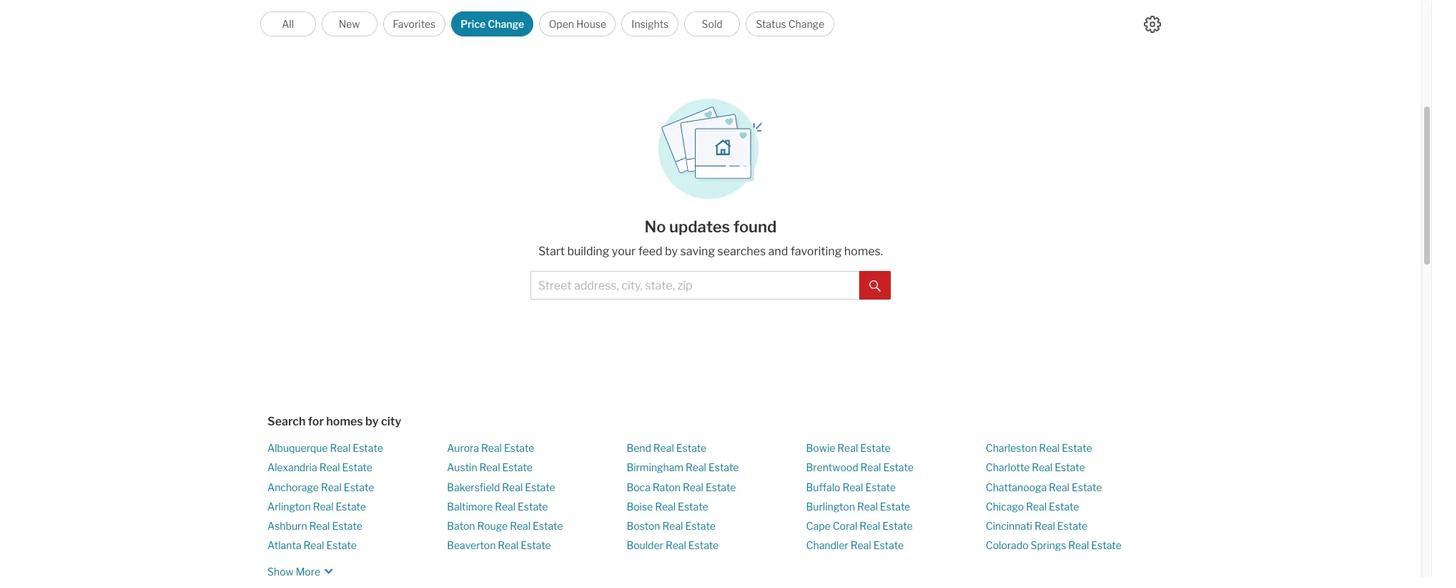 Task type: vqa. For each thing, say whether or not it's contained in the screenshot.
Sold
yes



Task type: describe. For each thing, give the bounding box(es) containing it.
chicago
[[986, 500, 1024, 513]]

real for arlington real estate
[[313, 500, 334, 513]]

bend
[[627, 442, 651, 454]]

estate up beaverton real estate
[[533, 520, 563, 532]]

status
[[756, 18, 786, 30]]

new
[[339, 18, 360, 30]]

brentwood
[[806, 461, 859, 474]]

real for chicago real estate
[[1026, 500, 1047, 513]]

albuquerque real estate link
[[267, 442, 383, 454]]

estate for boston real estate
[[685, 520, 716, 532]]

charleston real estate link
[[986, 442, 1092, 454]]

colorado springs real estate link
[[986, 539, 1122, 552]]

estate for chicago real estate
[[1049, 500, 1079, 513]]

cincinnati real estate link
[[986, 520, 1088, 532]]

change for status change
[[789, 18, 825, 30]]

real for charleston real estate
[[1039, 442, 1060, 454]]

open
[[549, 18, 574, 30]]

real for chandler real estate
[[851, 539, 871, 552]]

baton
[[447, 520, 475, 532]]

boise real estate
[[627, 500, 708, 513]]

Price Change radio
[[451, 11, 534, 36]]

boulder
[[627, 539, 664, 552]]

real right springs
[[1069, 539, 1089, 552]]

real for chattanooga real estate
[[1049, 481, 1070, 493]]

boca raton real estate
[[627, 481, 736, 493]]

bakersfield real estate link
[[447, 481, 555, 493]]

search
[[267, 415, 306, 428]]

open house
[[549, 18, 606, 30]]

charlotte
[[986, 461, 1030, 474]]

estate for chattanooga real estate
[[1072, 481, 1102, 493]]

real for brentwood real estate
[[861, 461, 881, 474]]

beaverton
[[447, 539, 496, 552]]

baton rouge real estate link
[[447, 520, 563, 532]]

All radio
[[260, 11, 316, 36]]

no
[[645, 217, 666, 236]]

estate for boise real estate
[[678, 500, 708, 513]]

burlington
[[806, 500, 855, 513]]

birmingham real estate
[[627, 461, 739, 474]]

bakersfield
[[447, 481, 500, 493]]

anchorage real estate link
[[267, 481, 374, 493]]

cincinnati
[[986, 520, 1033, 532]]

burlington real estate link
[[806, 500, 911, 513]]

real for beaverton real estate
[[498, 539, 519, 552]]

estate for charlotte real estate
[[1055, 461, 1085, 474]]

bend real estate link
[[627, 442, 707, 454]]

boston real estate
[[627, 520, 716, 532]]

aurora real estate
[[447, 442, 534, 454]]

no updates found
[[645, 217, 777, 236]]

boulder real estate
[[627, 539, 719, 552]]

estate for arlington real estate
[[336, 500, 366, 513]]

building
[[567, 245, 610, 258]]

Favorites radio
[[383, 11, 446, 36]]

alexandria real estate
[[267, 461, 373, 474]]

submit search image
[[870, 280, 881, 292]]

coral
[[833, 520, 858, 532]]

your
[[612, 245, 636, 258]]

real for charlotte real estate
[[1032, 461, 1053, 474]]

estate for buffalo real estate
[[866, 481, 896, 493]]

bend real estate
[[627, 442, 707, 454]]

favorites
[[393, 18, 436, 30]]

real for burlington real estate
[[857, 500, 878, 513]]

chicago real estate
[[986, 500, 1079, 513]]

estate for ashburn real estate
[[332, 520, 362, 532]]

all
[[282, 18, 294, 30]]

brentwood real estate
[[806, 461, 914, 474]]

estate for anchorage real estate
[[344, 481, 374, 493]]

option group containing all
[[260, 11, 835, 36]]

real for bowie real estate
[[838, 442, 858, 454]]

feed
[[638, 245, 663, 258]]

real for atlanta real estate
[[304, 539, 324, 552]]

estate for atlanta real estate
[[326, 539, 357, 552]]

boulder real estate link
[[627, 539, 719, 552]]

homes
[[326, 415, 363, 428]]

estate for bend real estate
[[676, 442, 707, 454]]

arlington real estate link
[[267, 500, 366, 513]]

real for cincinnati real estate
[[1035, 520, 1055, 532]]

beaverton real estate link
[[447, 539, 551, 552]]

cincinnati real estate
[[986, 520, 1088, 532]]

alexandria
[[267, 461, 317, 474]]

boise real estate link
[[627, 500, 708, 513]]

estate for beaverton real estate
[[521, 539, 551, 552]]

price change
[[461, 18, 524, 30]]

atlanta
[[267, 539, 301, 552]]

chattanooga real estate link
[[986, 481, 1102, 493]]

saving
[[680, 245, 715, 258]]

ashburn real estate link
[[267, 520, 362, 532]]

real for ashburn real estate
[[309, 520, 330, 532]]

brentwood real estate link
[[806, 461, 914, 474]]

real for bakersfield real estate
[[502, 481, 523, 493]]

estate for aurora real estate
[[504, 442, 534, 454]]

estate for boulder real estate
[[689, 539, 719, 552]]

searches
[[718, 245, 766, 258]]

anchorage
[[267, 481, 319, 493]]

Street address, city, state, zip search field
[[530, 271, 860, 300]]

chandler real estate link
[[806, 539, 904, 552]]

Status Change radio
[[746, 11, 835, 36]]

rouge
[[477, 520, 508, 532]]

real down birmingham real estate link
[[683, 481, 704, 493]]

estate for chandler real estate
[[874, 539, 904, 552]]

and
[[768, 245, 788, 258]]

estate for alexandria real estate
[[342, 461, 373, 474]]

1 vertical spatial by
[[365, 415, 379, 428]]

estate for bowie real estate
[[860, 442, 891, 454]]

change for price change
[[488, 18, 524, 30]]

estate for brentwood real estate
[[884, 461, 914, 474]]



Task type: locate. For each thing, give the bounding box(es) containing it.
anchorage real estate
[[267, 481, 374, 493]]

real up boulder real estate link
[[663, 520, 683, 532]]

springs
[[1031, 539, 1066, 552]]

real up "cincinnati real estate" "link"
[[1026, 500, 1047, 513]]

by right feed
[[665, 245, 678, 258]]

real up burlington real estate link
[[843, 481, 863, 493]]

real for boston real estate
[[663, 520, 683, 532]]

estate up charlotte real estate
[[1062, 442, 1092, 454]]

real down anchorage real estate at the left of page
[[313, 500, 334, 513]]

real down alexandria real estate
[[321, 481, 342, 493]]

boca raton real estate link
[[627, 481, 736, 493]]

estate
[[353, 442, 383, 454], [504, 442, 534, 454], [676, 442, 707, 454], [860, 442, 891, 454], [1062, 442, 1092, 454], [342, 461, 373, 474], [502, 461, 533, 474], [709, 461, 739, 474], [884, 461, 914, 474], [1055, 461, 1085, 474], [344, 481, 374, 493], [525, 481, 555, 493], [706, 481, 736, 493], [866, 481, 896, 493], [1072, 481, 1102, 493], [336, 500, 366, 513], [518, 500, 548, 513], [678, 500, 708, 513], [880, 500, 911, 513], [1049, 500, 1079, 513], [332, 520, 362, 532], [533, 520, 563, 532], [685, 520, 716, 532], [883, 520, 913, 532], [1058, 520, 1088, 532], [326, 539, 357, 552], [521, 539, 551, 552], [689, 539, 719, 552], [874, 539, 904, 552], [1091, 539, 1122, 552]]

real for buffalo real estate
[[843, 481, 863, 493]]

austin real estate
[[447, 461, 533, 474]]

chicago real estate link
[[986, 500, 1079, 513]]

beaverton real estate
[[447, 539, 551, 552]]

start
[[538, 245, 565, 258]]

house
[[576, 18, 606, 30]]

baltimore
[[447, 500, 493, 513]]

real for aurora real estate
[[481, 442, 502, 454]]

ashburn real estate
[[267, 520, 362, 532]]

real
[[330, 442, 351, 454], [481, 442, 502, 454], [654, 442, 674, 454], [838, 442, 858, 454], [1039, 442, 1060, 454], [319, 461, 340, 474], [480, 461, 500, 474], [686, 461, 707, 474], [861, 461, 881, 474], [1032, 461, 1053, 474], [321, 481, 342, 493], [502, 481, 523, 493], [683, 481, 704, 493], [843, 481, 863, 493], [1049, 481, 1070, 493], [313, 500, 334, 513], [495, 500, 516, 513], [655, 500, 676, 513], [857, 500, 878, 513], [1026, 500, 1047, 513], [309, 520, 330, 532], [510, 520, 531, 532], [663, 520, 683, 532], [860, 520, 880, 532], [1035, 520, 1055, 532], [304, 539, 324, 552], [498, 539, 519, 552], [666, 539, 686, 552], [851, 539, 871, 552], [1069, 539, 1089, 552]]

estate down ashburn real estate
[[326, 539, 357, 552]]

0 vertical spatial by
[[665, 245, 678, 258]]

estate up the baltimore real estate
[[525, 481, 555, 493]]

baton rouge real estate
[[447, 520, 563, 532]]

estate up brentwood real estate link
[[860, 442, 891, 454]]

charlotte real estate
[[986, 461, 1085, 474]]

real for albuquerque real estate
[[330, 442, 351, 454]]

real down baton rouge real estate link
[[498, 539, 519, 552]]

real down charlotte real estate
[[1049, 481, 1070, 493]]

real for birmingham real estate
[[686, 461, 707, 474]]

Sold radio
[[684, 11, 740, 36]]

change right status
[[789, 18, 825, 30]]

estate down anchorage real estate at the left of page
[[336, 500, 366, 513]]

change right price
[[488, 18, 524, 30]]

bowie real estate link
[[806, 442, 891, 454]]

search for homes by city
[[267, 415, 401, 428]]

real for austin real estate
[[480, 461, 500, 474]]

buffalo real estate link
[[806, 481, 896, 493]]

charleston
[[986, 442, 1037, 454]]

estate up austin real estate
[[504, 442, 534, 454]]

estate up "baton rouge real estate"
[[518, 500, 548, 513]]

1 horizontal spatial change
[[789, 18, 825, 30]]

Open House radio
[[539, 11, 616, 36]]

real down boston real estate
[[666, 539, 686, 552]]

albuquerque real estate
[[267, 442, 383, 454]]

real down cape coral real estate link
[[851, 539, 871, 552]]

boston
[[627, 520, 660, 532]]

chandler
[[806, 539, 849, 552]]

estate up birmingham real estate
[[676, 442, 707, 454]]

atlanta real estate
[[267, 539, 357, 552]]

real right rouge
[[510, 520, 531, 532]]

real up the boca raton real estate link
[[686, 461, 707, 474]]

estate down boston real estate
[[689, 539, 719, 552]]

insights
[[632, 18, 669, 30]]

New radio
[[322, 11, 377, 36]]

estate down chattanooga real estate link
[[1049, 500, 1079, 513]]

arlington real estate
[[267, 500, 366, 513]]

atlanta real estate link
[[267, 539, 357, 552]]

charleston real estate
[[986, 442, 1092, 454]]

albuquerque
[[267, 442, 328, 454]]

real down aurora real estate link
[[480, 461, 500, 474]]

updates
[[669, 217, 730, 236]]

estate for baltimore real estate
[[518, 500, 548, 513]]

real for bend real estate
[[654, 442, 674, 454]]

estate down birmingham real estate link
[[706, 481, 736, 493]]

2 change from the left
[[789, 18, 825, 30]]

estate for bakersfield real estate
[[525, 481, 555, 493]]

for
[[308, 415, 324, 428]]

option group
[[260, 11, 835, 36]]

estate up colorado springs real estate at the bottom right
[[1058, 520, 1088, 532]]

burlington real estate
[[806, 500, 911, 513]]

estate down arlington real estate
[[332, 520, 362, 532]]

raton
[[653, 481, 681, 493]]

boston real estate link
[[627, 520, 716, 532]]

real up baton rouge real estate link
[[495, 500, 516, 513]]

sold
[[702, 18, 723, 30]]

austin real estate link
[[447, 461, 533, 474]]

aurora
[[447, 442, 479, 454]]

estate right springs
[[1091, 539, 1122, 552]]

estate for charleston real estate
[[1062, 442, 1092, 454]]

price
[[461, 18, 486, 30]]

estate up bakersfield real estate
[[502, 461, 533, 474]]

estate for burlington real estate
[[880, 500, 911, 513]]

estate up chattanooga real estate link
[[1055, 461, 1085, 474]]

colorado springs real estate
[[986, 539, 1122, 552]]

estate up buffalo real estate link at the bottom of the page
[[884, 461, 914, 474]]

real down 'albuquerque real estate'
[[319, 461, 340, 474]]

city
[[381, 415, 401, 428]]

real up buffalo real estate link at the bottom of the page
[[861, 461, 881, 474]]

baltimore real estate
[[447, 500, 548, 513]]

real for baltimore real estate
[[495, 500, 516, 513]]

chattanooga
[[986, 481, 1047, 493]]

real down ashburn real estate
[[304, 539, 324, 552]]

estate for austin real estate
[[502, 461, 533, 474]]

estate down "baton rouge real estate"
[[521, 539, 551, 552]]

estate down burlington real estate link
[[883, 520, 913, 532]]

chandler real estate
[[806, 539, 904, 552]]

real up birmingham
[[654, 442, 674, 454]]

estate down 'albuquerque real estate'
[[342, 461, 373, 474]]

estate down charlotte real estate
[[1072, 481, 1102, 493]]

real up cape coral real estate link
[[857, 500, 878, 513]]

cape coral real estate
[[806, 520, 913, 532]]

cape coral real estate link
[[806, 520, 913, 532]]

birmingham
[[627, 461, 684, 474]]

alexandria real estate link
[[267, 461, 373, 474]]

bowie
[[806, 442, 836, 454]]

estate down alexandria real estate
[[344, 481, 374, 493]]

bakersfield real estate
[[447, 481, 555, 493]]

real for boulder real estate
[[666, 539, 686, 552]]

real up austin real estate link
[[481, 442, 502, 454]]

estate down the boca raton real estate link
[[678, 500, 708, 513]]

real up springs
[[1035, 520, 1055, 532]]

by left city
[[365, 415, 379, 428]]

estate for birmingham real estate
[[709, 461, 739, 474]]

arlington
[[267, 500, 311, 513]]

real down homes
[[330, 442, 351, 454]]

estate up boulder real estate link
[[685, 520, 716, 532]]

estate down homes
[[353, 442, 383, 454]]

0 horizontal spatial change
[[488, 18, 524, 30]]

0 horizontal spatial by
[[365, 415, 379, 428]]

aurora real estate link
[[447, 442, 534, 454]]

estate up boca raton real estate
[[709, 461, 739, 474]]

real up charlotte real estate
[[1039, 442, 1060, 454]]

real down burlington real estate link
[[860, 520, 880, 532]]

by
[[665, 245, 678, 258], [365, 415, 379, 428]]

favoriting
[[791, 245, 842, 258]]

estate down brentwood real estate
[[866, 481, 896, 493]]

birmingham real estate link
[[627, 461, 739, 474]]

estate up cape coral real estate link
[[880, 500, 911, 513]]

found
[[733, 217, 777, 236]]

real for alexandria real estate
[[319, 461, 340, 474]]

start building your feed by saving searches and favoriting homes.
[[538, 245, 883, 258]]

real down arlington real estate
[[309, 520, 330, 532]]

1 change from the left
[[488, 18, 524, 30]]

real for boise real estate
[[655, 500, 676, 513]]

estate for cincinnati real estate
[[1058, 520, 1088, 532]]

charlotte real estate link
[[986, 461, 1085, 474]]

estate down cape coral real estate link
[[874, 539, 904, 552]]

cape
[[806, 520, 831, 532]]

boise
[[627, 500, 653, 513]]

real up brentwood real estate
[[838, 442, 858, 454]]

status change
[[756, 18, 825, 30]]

Insights radio
[[622, 11, 679, 36]]

buffalo real estate
[[806, 481, 896, 493]]

real up the baltimore real estate
[[502, 481, 523, 493]]

real up chattanooga real estate
[[1032, 461, 1053, 474]]

austin
[[447, 461, 477, 474]]

estate for albuquerque real estate
[[353, 442, 383, 454]]

real down 'raton'
[[655, 500, 676, 513]]

real for anchorage real estate
[[321, 481, 342, 493]]

1 horizontal spatial by
[[665, 245, 678, 258]]



